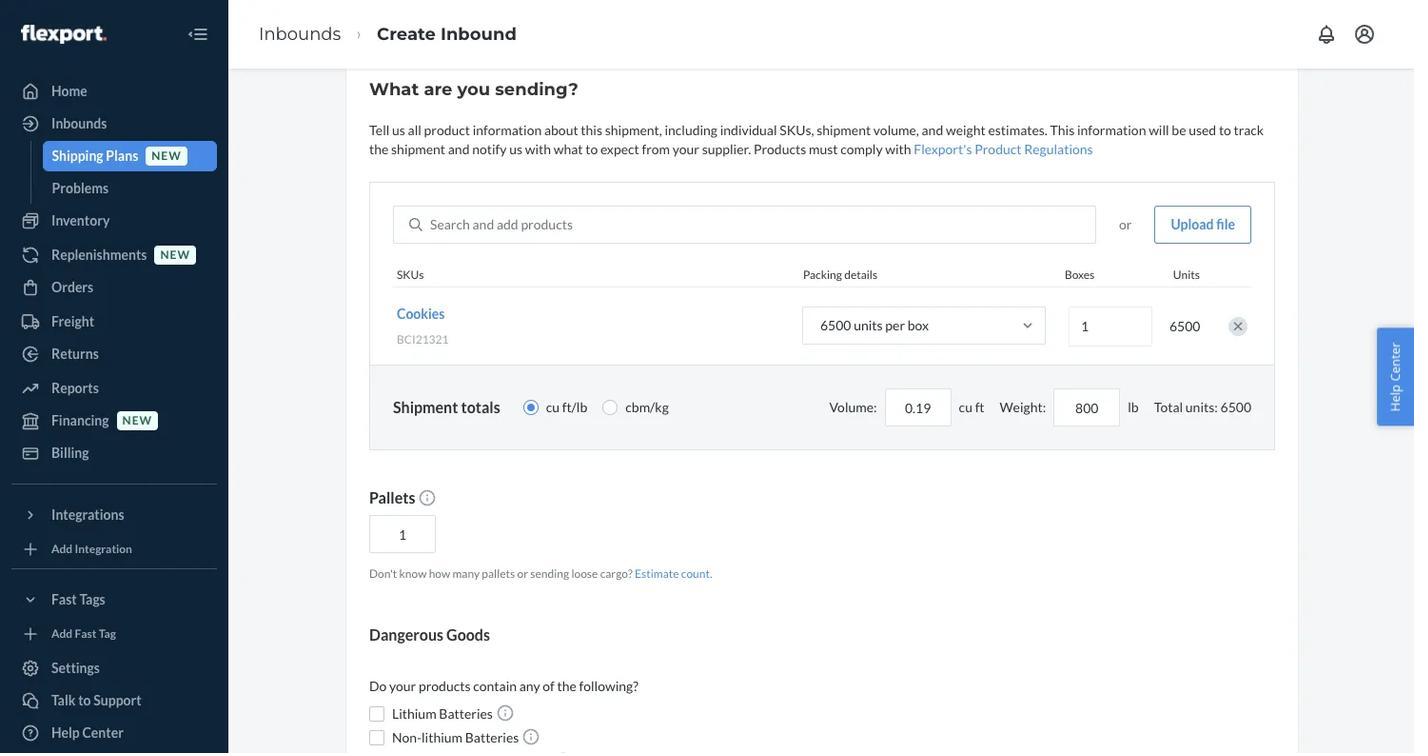 Task type: describe. For each thing, give the bounding box(es) containing it.
must
[[809, 141, 839, 157]]

estimate
[[635, 567, 679, 581]]

flexport logo image
[[21, 24, 106, 44]]

volume:
[[830, 399, 878, 415]]

weight:
[[1000, 399, 1047, 415]]

don't know how many pallets or sending loose cargo? estimate count .
[[369, 567, 713, 581]]

open account menu image
[[1354, 23, 1377, 46]]

count
[[682, 567, 710, 581]]

volume,
[[874, 122, 920, 138]]

support
[[94, 692, 142, 708]]

help center link
[[11, 718, 217, 748]]

do
[[369, 678, 387, 694]]

new for shipping plans
[[152, 149, 182, 163]]

lithium
[[392, 706, 437, 722]]

breadcrumbs navigation
[[244, 6, 532, 62]]

ft
[[976, 399, 985, 415]]

cu ft/lb
[[546, 399, 588, 415]]

inbounds link inside breadcrumbs navigation
[[259, 23, 341, 44]]

fast inside dropdown button
[[51, 591, 77, 608]]

row containing cookies
[[393, 287, 1252, 365]]

skus,
[[780, 122, 815, 138]]

0 vertical spatial or
[[1120, 216, 1133, 232]]

problems link
[[42, 173, 217, 204]]

what
[[369, 79, 419, 100]]

0 horizontal spatial inbounds link
[[11, 109, 217, 139]]

be
[[1172, 122, 1187, 138]]

returns
[[51, 346, 99, 362]]

sending
[[531, 567, 570, 581]]

shipment
[[393, 398, 458, 416]]

0 vertical spatial and
[[922, 122, 944, 138]]

search
[[430, 216, 470, 232]]

tag
[[99, 627, 116, 641]]

integrations button
[[11, 500, 217, 530]]

fast tags button
[[11, 585, 217, 615]]

regulations
[[1025, 141, 1094, 157]]

1 horizontal spatial and
[[473, 216, 494, 232]]

units
[[854, 317, 883, 333]]

non-lithium batteries
[[392, 730, 522, 746]]

used
[[1189, 122, 1217, 138]]

1 horizontal spatial us
[[510, 141, 523, 157]]

inbound
[[441, 23, 517, 44]]

don't
[[369, 567, 397, 581]]

expect
[[601, 141, 640, 157]]

flexport's
[[914, 141, 973, 157]]

center inside button
[[1388, 342, 1405, 381]]

talk to support
[[51, 692, 142, 708]]

financing
[[51, 412, 109, 428]]

cookies link
[[397, 306, 445, 322]]

0 text field for volume:
[[885, 389, 952, 427]]

reports link
[[11, 373, 217, 404]]

lithium batteries
[[392, 706, 496, 722]]

integration
[[75, 542, 132, 556]]

add for add fast tag
[[51, 627, 73, 641]]

0 vertical spatial to
[[1220, 122, 1232, 138]]

units:
[[1186, 399, 1219, 415]]

1 vertical spatial or
[[518, 567, 529, 581]]

do your products contain any of the following?
[[369, 678, 639, 694]]

0 vertical spatial products
[[521, 216, 573, 232]]

lb
[[1129, 399, 1139, 415]]

freight
[[51, 313, 94, 329]]

1 horizontal spatial shipment
[[817, 122, 871, 138]]

settings
[[51, 660, 100, 676]]

inventory link
[[11, 206, 217, 236]]

estimate count button
[[635, 566, 710, 582]]

all
[[408, 122, 422, 138]]

file
[[1217, 216, 1236, 232]]

shipment totals
[[393, 398, 501, 416]]

skus
[[397, 268, 424, 282]]

billing
[[51, 445, 89, 461]]

product
[[424, 122, 470, 138]]

problems
[[52, 180, 109, 196]]

create inbound
[[377, 23, 517, 44]]

new for replenishments
[[160, 248, 190, 262]]

packing
[[804, 268, 843, 282]]

help center inside button
[[1388, 342, 1405, 411]]

loose
[[572, 567, 598, 581]]

how
[[429, 567, 451, 581]]

units
[[1174, 268, 1201, 282]]

2 information from the left
[[1078, 122, 1147, 138]]

supplier.
[[702, 141, 751, 157]]

what are you sending?
[[369, 79, 579, 100]]

1 vertical spatial the
[[557, 678, 577, 694]]

talk to support button
[[11, 686, 217, 716]]

1 vertical spatial your
[[389, 678, 416, 694]]

.
[[710, 567, 713, 581]]

weight
[[946, 122, 986, 138]]

flexport's product regulations button
[[914, 140, 1094, 159]]

any
[[520, 678, 540, 694]]

1 information from the left
[[473, 122, 542, 138]]

from
[[642, 141, 670, 157]]

talk
[[51, 692, 76, 708]]

integrations
[[51, 507, 124, 523]]

what
[[554, 141, 583, 157]]

1 vertical spatial help center
[[51, 725, 124, 741]]

0 text field for weight:
[[1054, 389, 1121, 427]]

help inside button
[[1388, 384, 1405, 411]]

about
[[545, 122, 579, 138]]

upload file button
[[1155, 206, 1252, 244]]

of
[[543, 678, 555, 694]]

6500 for 6500 units per box
[[821, 317, 852, 333]]



Task type: locate. For each thing, give the bounding box(es) containing it.
pallets
[[482, 567, 515, 581]]

1 vertical spatial and
[[448, 141, 470, 157]]

1 vertical spatial shipment
[[391, 141, 446, 157]]

inbounds link
[[259, 23, 341, 44], [11, 109, 217, 139]]

including
[[665, 122, 718, 138]]

us right notify
[[510, 141, 523, 157]]

0 horizontal spatial with
[[525, 141, 551, 157]]

details
[[845, 268, 878, 282]]

batteries up non-lithium batteries
[[439, 706, 493, 722]]

batteries
[[439, 706, 493, 722], [465, 730, 519, 746]]

0 horizontal spatial cu
[[546, 399, 560, 415]]

the right of
[[557, 678, 577, 694]]

2 with from the left
[[886, 141, 912, 157]]

boxes
[[1066, 268, 1095, 282]]

or left upload
[[1120, 216, 1133, 232]]

0 vertical spatial shipment
[[817, 122, 871, 138]]

home link
[[11, 76, 217, 107]]

0 text field left the lb
[[1054, 389, 1121, 427]]

shipment down all
[[391, 141, 446, 157]]

1 vertical spatial us
[[510, 141, 523, 157]]

None radio
[[523, 400, 539, 415], [603, 400, 618, 415], [523, 400, 539, 415], [603, 400, 618, 415]]

2 add from the top
[[51, 627, 73, 641]]

the inside tell us all product information about this shipment, including individual skus, shipment volume, and weight estimates. this information will be used to track the shipment and notify us with what to expect from your supplier. products must comply with
[[369, 141, 389, 157]]

0 horizontal spatial inbounds
[[51, 115, 107, 131]]

row
[[393, 287, 1252, 365]]

1 vertical spatial add
[[51, 627, 73, 641]]

None checkbox
[[369, 730, 385, 745]]

new right plans
[[152, 149, 182, 163]]

add
[[51, 542, 73, 556], [51, 627, 73, 641]]

orders link
[[11, 272, 217, 303]]

1 vertical spatial inbounds
[[51, 115, 107, 131]]

0 vertical spatial fast
[[51, 591, 77, 608]]

0 vertical spatial inbounds link
[[259, 23, 341, 44]]

0 horizontal spatial help
[[51, 725, 80, 741]]

shipment,
[[605, 122, 662, 138]]

estimates.
[[989, 122, 1048, 138]]

0 horizontal spatial 6500
[[821, 317, 852, 333]]

plans
[[106, 148, 138, 164]]

1 vertical spatial center
[[82, 725, 124, 741]]

1 vertical spatial inbounds link
[[11, 109, 217, 139]]

fast
[[51, 591, 77, 608], [75, 627, 97, 641]]

products up lithium batteries
[[419, 678, 471, 694]]

6500 left units
[[821, 317, 852, 333]]

2 vertical spatial to
[[78, 692, 91, 708]]

inventory
[[51, 212, 110, 229]]

total units: 6500
[[1155, 399, 1252, 415]]

or
[[1120, 216, 1133, 232], [518, 567, 529, 581]]

create inbound link
[[377, 23, 517, 44]]

inbounds inside 'link'
[[51, 115, 107, 131]]

add
[[497, 216, 519, 232]]

shipping plans
[[52, 148, 138, 164]]

tell
[[369, 122, 390, 138]]

0 vertical spatial help
[[1388, 384, 1405, 411]]

1 cu from the left
[[546, 399, 560, 415]]

shipment up comply at the right top of the page
[[817, 122, 871, 138]]

0 vertical spatial inbounds
[[259, 23, 341, 44]]

2 horizontal spatial and
[[922, 122, 944, 138]]

6500
[[821, 317, 852, 333], [1170, 318, 1201, 334], [1221, 399, 1252, 415]]

the down tell
[[369, 141, 389, 157]]

and left add
[[473, 216, 494, 232]]

fast tags
[[51, 591, 105, 608]]

0 text field
[[885, 389, 952, 427], [1054, 389, 1121, 427], [369, 515, 436, 553]]

0 vertical spatial center
[[1388, 342, 1405, 381]]

and down product
[[448, 141, 470, 157]]

non-
[[392, 730, 422, 746]]

billing link
[[11, 438, 217, 468]]

1 add from the top
[[51, 542, 73, 556]]

replenishments
[[51, 247, 147, 263]]

create
[[377, 23, 436, 44]]

1 horizontal spatial products
[[521, 216, 573, 232]]

track
[[1235, 122, 1265, 138]]

your right do
[[389, 678, 416, 694]]

add for add integration
[[51, 542, 73, 556]]

search and add products
[[430, 216, 573, 232]]

information left will
[[1078, 122, 1147, 138]]

0 horizontal spatial 0 text field
[[369, 515, 436, 553]]

0 vertical spatial new
[[152, 149, 182, 163]]

2 cu from the left
[[959, 399, 973, 415]]

0 horizontal spatial information
[[473, 122, 542, 138]]

to right used
[[1220, 122, 1232, 138]]

cu left ft
[[959, 399, 973, 415]]

0 horizontal spatial your
[[389, 678, 416, 694]]

0 vertical spatial batteries
[[439, 706, 493, 722]]

cu ft
[[959, 399, 985, 415]]

shipment
[[817, 122, 871, 138], [391, 141, 446, 157]]

0 horizontal spatial the
[[369, 141, 389, 157]]

open notifications image
[[1316, 23, 1339, 46]]

1 horizontal spatial information
[[1078, 122, 1147, 138]]

or right pallets in the bottom of the page
[[518, 567, 529, 581]]

2 horizontal spatial to
[[1220, 122, 1232, 138]]

cu for cu ft
[[959, 399, 973, 415]]

with down volume,
[[886, 141, 912, 157]]

0 horizontal spatial help center
[[51, 725, 124, 741]]

batteries right lithium
[[465, 730, 519, 746]]

1 horizontal spatial cu
[[959, 399, 973, 415]]

you
[[458, 79, 491, 100]]

None checkbox
[[369, 706, 385, 721]]

1 vertical spatial help
[[51, 725, 80, 741]]

6500 right units:
[[1221, 399, 1252, 415]]

tags
[[79, 591, 105, 608]]

1 horizontal spatial inbounds link
[[259, 23, 341, 44]]

add fast tag link
[[11, 623, 217, 646]]

0 vertical spatial add
[[51, 542, 73, 556]]

new for financing
[[122, 414, 152, 428]]

upload
[[1172, 216, 1215, 232]]

contain
[[473, 678, 517, 694]]

1 horizontal spatial with
[[886, 141, 912, 157]]

your down including
[[673, 141, 700, 157]]

1 horizontal spatial help center
[[1388, 342, 1405, 411]]

0 vertical spatial us
[[392, 122, 406, 138]]

add integration
[[51, 542, 132, 556]]

pallets
[[369, 489, 418, 507]]

shipping
[[52, 148, 103, 164]]

0 vertical spatial the
[[369, 141, 389, 157]]

cu for cu ft/lb
[[546, 399, 560, 415]]

1 horizontal spatial your
[[673, 141, 700, 157]]

2 horizontal spatial 6500
[[1221, 399, 1252, 415]]

cookies
[[397, 306, 445, 322]]

0 horizontal spatial shipment
[[391, 141, 446, 157]]

packing details
[[804, 268, 878, 282]]

dangerous
[[369, 626, 444, 644]]

6500 down units
[[1170, 318, 1201, 334]]

us left all
[[392, 122, 406, 138]]

settings link
[[11, 653, 217, 684]]

1 horizontal spatial or
[[1120, 216, 1133, 232]]

0 horizontal spatial center
[[82, 725, 124, 741]]

1 horizontal spatial 0 text field
[[885, 389, 952, 427]]

fast left tag
[[75, 627, 97, 641]]

help center
[[1388, 342, 1405, 411], [51, 725, 124, 741]]

add integration link
[[11, 538, 217, 561]]

1 horizontal spatial inbounds
[[259, 23, 341, 44]]

upload file
[[1172, 216, 1236, 232]]

cu left ft/lb
[[546, 399, 560, 415]]

to inside button
[[78, 692, 91, 708]]

2 vertical spatial and
[[473, 216, 494, 232]]

0 text field down pallets
[[369, 515, 436, 553]]

0 horizontal spatial and
[[448, 141, 470, 157]]

returns link
[[11, 339, 217, 369]]

fast left tags
[[51, 591, 77, 608]]

1 horizontal spatial to
[[586, 141, 598, 157]]

comply
[[841, 141, 883, 157]]

products right add
[[521, 216, 573, 232]]

are
[[424, 79, 453, 100]]

Number of boxes number field
[[1069, 306, 1153, 346]]

search image
[[409, 218, 423, 231]]

goods
[[447, 626, 490, 644]]

bci21321
[[397, 332, 449, 347]]

lithium
[[422, 730, 463, 746]]

0 horizontal spatial products
[[419, 678, 471, 694]]

your inside tell us all product information about this shipment, including individual skus, shipment volume, and weight estimates. this information will be used to track the shipment and notify us with what to expect from your supplier. products must comply with
[[673, 141, 700, 157]]

orders
[[51, 279, 94, 295]]

this
[[581, 122, 603, 138]]

home
[[51, 83, 87, 99]]

0 vertical spatial your
[[673, 141, 700, 157]]

add up settings
[[51, 627, 73, 641]]

and up flexport's
[[922, 122, 944, 138]]

0 vertical spatial help center
[[1388, 342, 1405, 411]]

help
[[1388, 384, 1405, 411], [51, 725, 80, 741]]

new
[[152, 149, 182, 163], [160, 248, 190, 262], [122, 414, 152, 428]]

box
[[908, 317, 929, 333]]

new down the reports link
[[122, 414, 152, 428]]

close navigation image
[[187, 23, 209, 46]]

products
[[754, 141, 807, 157]]

1 horizontal spatial help
[[1388, 384, 1405, 411]]

1 vertical spatial batteries
[[465, 730, 519, 746]]

sending?
[[495, 79, 579, 100]]

1 horizontal spatial the
[[557, 678, 577, 694]]

2 horizontal spatial 0 text field
[[1054, 389, 1121, 427]]

know
[[399, 567, 427, 581]]

1 vertical spatial products
[[419, 678, 471, 694]]

will
[[1149, 122, 1170, 138]]

many
[[453, 567, 480, 581]]

6500 for 6500
[[1170, 318, 1201, 334]]

freight link
[[11, 307, 217, 337]]

to right talk at the bottom left
[[78, 692, 91, 708]]

1 horizontal spatial 6500
[[1170, 318, 1201, 334]]

add left the integration
[[51, 542, 73, 556]]

information up notify
[[473, 122, 542, 138]]

total
[[1155, 399, 1184, 415]]

1 with from the left
[[525, 141, 551, 157]]

1 horizontal spatial center
[[1388, 342, 1405, 381]]

2 vertical spatial new
[[122, 414, 152, 428]]

1 vertical spatial to
[[586, 141, 598, 157]]

to down this
[[586, 141, 598, 157]]

new up orders "link"
[[160, 248, 190, 262]]

inbounds inside breadcrumbs navigation
[[259, 23, 341, 44]]

0 text field left cu ft
[[885, 389, 952, 427]]

0 horizontal spatial us
[[392, 122, 406, 138]]

with
[[525, 141, 551, 157], [886, 141, 912, 157]]

product
[[975, 141, 1022, 157]]

1 vertical spatial new
[[160, 248, 190, 262]]

totals
[[461, 398, 501, 416]]

0 horizontal spatial or
[[518, 567, 529, 581]]

reports
[[51, 380, 99, 396]]

1 vertical spatial fast
[[75, 627, 97, 641]]

0 horizontal spatial to
[[78, 692, 91, 708]]

with down about
[[525, 141, 551, 157]]



Task type: vqa. For each thing, say whether or not it's contained in the screenshot.
more
no



